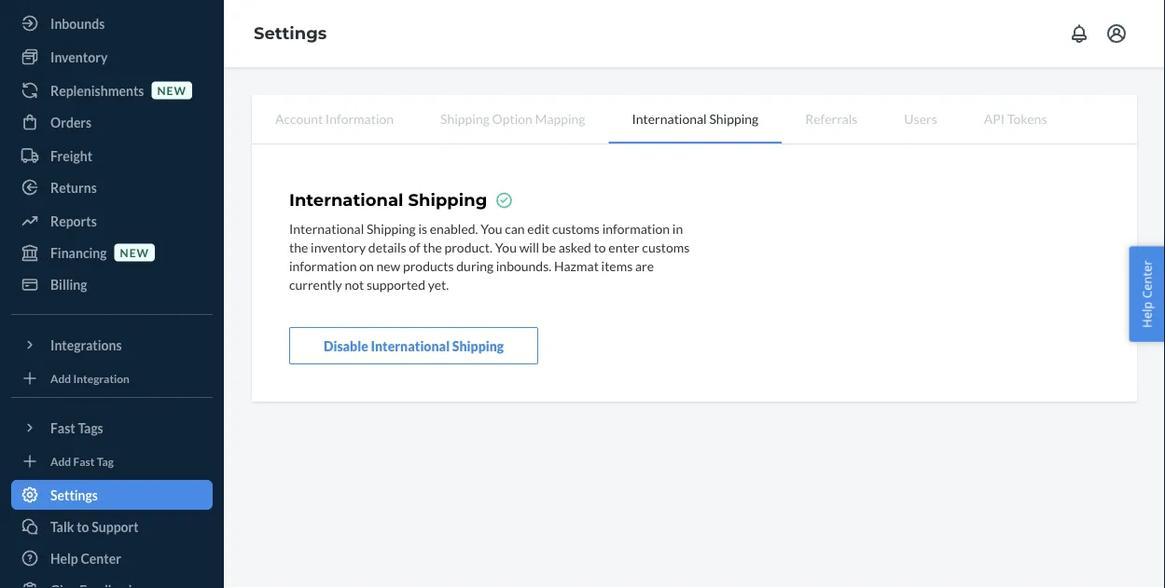 Task type: describe. For each thing, give the bounding box(es) containing it.
0 vertical spatial you
[[481, 220, 502, 236]]

1 vertical spatial you
[[495, 239, 517, 255]]

1 horizontal spatial information
[[602, 220, 670, 236]]

international shipping is enabled. you can edit customs information in the inventory details of the product. you will be asked to enter customs information on new products during inbounds. hazmat items are currently not supported yet.
[[289, 220, 690, 292]]

during
[[456, 258, 494, 274]]

freight
[[50, 148, 92, 164]]

on
[[359, 258, 374, 274]]

integrations
[[50, 337, 122, 353]]

add fast tag
[[50, 455, 114, 468]]

to inside button
[[77, 519, 89, 535]]

international inside button
[[371, 338, 450, 354]]

replenishments
[[50, 83, 144, 98]]

yet.
[[428, 276, 449, 292]]

inventory
[[50, 49, 108, 65]]

add fast tag link
[[11, 451, 213, 473]]

disable international shipping button
[[289, 327, 538, 365]]

billing link
[[11, 270, 213, 299]]

shipping inside international shipping is enabled. you can edit customs information in the inventory details of the product. you will be asked to enter customs information on new products during inbounds. hazmat items are currently not supported yet.
[[367, 220, 416, 236]]

center inside button
[[1138, 260, 1155, 299]]

items
[[601, 258, 633, 274]]

1 horizontal spatial settings link
[[254, 23, 327, 44]]

open account menu image
[[1105, 22, 1128, 45]]

0 horizontal spatial information
[[289, 258, 357, 274]]

inventory
[[311, 239, 366, 255]]

of
[[409, 239, 420, 255]]

financing
[[50, 245, 107, 261]]

hazmat
[[554, 258, 599, 274]]

1 horizontal spatial settings
[[254, 23, 327, 44]]

integration
[[73, 372, 130, 385]]

help center inside button
[[1138, 260, 1155, 328]]

talk to support
[[50, 519, 139, 535]]

inbounds.
[[496, 258, 551, 274]]

add integration link
[[11, 368, 213, 390]]

enter
[[608, 239, 640, 255]]

help inside help center button
[[1138, 302, 1155, 328]]

fast tags
[[50, 420, 103, 436]]

account
[[275, 111, 323, 126]]

add for add integration
[[50, 372, 71, 385]]

talk to support button
[[11, 512, 213, 542]]

returns
[[50, 180, 97, 195]]

0 horizontal spatial settings link
[[11, 480, 213, 510]]

products
[[403, 258, 454, 274]]

1 vertical spatial settings
[[50, 487, 98, 503]]

0 vertical spatial customs
[[552, 220, 600, 236]]

edit
[[527, 220, 550, 236]]

in
[[672, 220, 683, 236]]

inbounds
[[50, 15, 105, 31]]

help center button
[[1129, 246, 1165, 342]]

be
[[542, 239, 556, 255]]

billing
[[50, 277, 87, 292]]

disable international shipping
[[324, 338, 504, 354]]

add for add fast tag
[[50, 455, 71, 468]]



Task type: locate. For each thing, give the bounding box(es) containing it.
returns link
[[11, 173, 213, 202]]

international inside "tab"
[[632, 111, 707, 126]]

talk
[[50, 519, 74, 535]]

settings
[[254, 23, 327, 44], [50, 487, 98, 503]]

information up currently
[[289, 258, 357, 274]]

shipping option mapping
[[440, 111, 585, 126]]

2 horizontal spatial new
[[376, 258, 400, 274]]

asked
[[558, 239, 591, 255]]

product.
[[444, 239, 492, 255]]

new inside international shipping is enabled. you can edit customs information in the inventory details of the product. you will be asked to enter customs information on new products during inbounds. hazmat items are currently not supported yet.
[[376, 258, 400, 274]]

0 horizontal spatial settings
[[50, 487, 98, 503]]

1 add from the top
[[50, 372, 71, 385]]

fast tags button
[[11, 413, 213, 443]]

settings link up account on the top
[[254, 23, 327, 44]]

orders
[[50, 114, 92, 130]]

0 horizontal spatial international shipping
[[289, 190, 487, 210]]

1 vertical spatial fast
[[73, 455, 95, 468]]

international shipping tab
[[609, 95, 782, 144]]

to right the talk
[[77, 519, 89, 535]]

is
[[418, 220, 427, 236]]

add inside "link"
[[50, 372, 71, 385]]

add down fast tags at bottom left
[[50, 455, 71, 468]]

tab list containing account information
[[252, 95, 1137, 145]]

tokens
[[1007, 111, 1047, 126]]

0 horizontal spatial to
[[77, 519, 89, 535]]

help
[[1138, 302, 1155, 328], [50, 551, 78, 567]]

information up enter
[[602, 220, 670, 236]]

you left can
[[481, 220, 502, 236]]

2 the from the left
[[423, 239, 442, 255]]

shipping inside button
[[452, 338, 504, 354]]

settings link
[[254, 23, 327, 44], [11, 480, 213, 510]]

0 horizontal spatial help center
[[50, 551, 121, 567]]

users
[[904, 111, 937, 126]]

support
[[92, 519, 139, 535]]

tags
[[78, 420, 103, 436]]

1 vertical spatial to
[[77, 519, 89, 535]]

add
[[50, 372, 71, 385], [50, 455, 71, 468]]

referrals
[[805, 111, 858, 126]]

help center link
[[11, 544, 213, 574]]

open notifications image
[[1068, 22, 1090, 45]]

1 horizontal spatial center
[[1138, 260, 1155, 299]]

0 horizontal spatial center
[[81, 551, 121, 567]]

0 horizontal spatial the
[[289, 239, 308, 255]]

integrations button
[[11, 330, 213, 360]]

settings up account on the top
[[254, 23, 327, 44]]

inventory link
[[11, 42, 213, 72]]

0 vertical spatial fast
[[50, 420, 75, 436]]

new for financing
[[120, 246, 149, 259]]

shipping inside tab
[[440, 111, 490, 126]]

api tokens
[[984, 111, 1047, 126]]

0 vertical spatial to
[[594, 239, 606, 255]]

new for replenishments
[[157, 83, 187, 97]]

0 horizontal spatial customs
[[552, 220, 600, 236]]

users tab
[[881, 95, 960, 142]]

shipping
[[440, 111, 490, 126], [709, 111, 759, 126], [408, 190, 487, 210], [367, 220, 416, 236], [452, 338, 504, 354]]

to inside international shipping is enabled. you can edit customs information in the inventory details of the product. you will be asked to enter customs information on new products during inbounds. hazmat items are currently not supported yet.
[[594, 239, 606, 255]]

international inside international shipping is enabled. you can edit customs information in the inventory details of the product. you will be asked to enter customs information on new products during inbounds. hazmat items are currently not supported yet.
[[289, 220, 364, 236]]

fast left the "tag" on the bottom left of page
[[73, 455, 95, 468]]

0 vertical spatial information
[[602, 220, 670, 236]]

tag
[[97, 455, 114, 468]]

account information tab
[[252, 95, 417, 142]]

information
[[602, 220, 670, 236], [289, 258, 357, 274]]

reports link
[[11, 206, 213, 236]]

the
[[289, 239, 308, 255], [423, 239, 442, 255]]

1 horizontal spatial help
[[1138, 302, 1155, 328]]

0 vertical spatial settings
[[254, 23, 327, 44]]

0 horizontal spatial help
[[50, 551, 78, 567]]

referrals tab
[[782, 95, 881, 142]]

mapping
[[535, 111, 585, 126]]

are
[[635, 258, 654, 274]]

option
[[492, 111, 532, 126]]

new down the reports link
[[120, 246, 149, 259]]

1 horizontal spatial the
[[423, 239, 442, 255]]

1 vertical spatial help center
[[50, 551, 121, 567]]

inbounds link
[[11, 8, 213, 38]]

1 horizontal spatial help center
[[1138, 260, 1155, 328]]

add left integration
[[50, 372, 71, 385]]

you
[[481, 220, 502, 236], [495, 239, 517, 255]]

currently
[[289, 276, 342, 292]]

api
[[984, 111, 1005, 126]]

0 vertical spatial center
[[1138, 260, 1155, 299]]

shipping inside "tab"
[[709, 111, 759, 126]]

international shipping inside "tab"
[[632, 111, 759, 126]]

account information
[[275, 111, 394, 126]]

1 vertical spatial add
[[50, 455, 71, 468]]

new down details
[[376, 258, 400, 274]]

1 vertical spatial information
[[289, 258, 357, 274]]

international
[[632, 111, 707, 126], [289, 190, 403, 210], [289, 220, 364, 236], [371, 338, 450, 354]]

information
[[325, 111, 394, 126]]

2 add from the top
[[50, 455, 71, 468]]

1 vertical spatial international shipping
[[289, 190, 487, 210]]

1 horizontal spatial new
[[157, 83, 187, 97]]

customs
[[552, 220, 600, 236], [642, 239, 690, 255]]

0 vertical spatial help
[[1138, 302, 1155, 328]]

fast
[[50, 420, 75, 436], [73, 455, 95, 468]]

enabled.
[[430, 220, 478, 236]]

new
[[157, 83, 187, 97], [120, 246, 149, 259], [376, 258, 400, 274]]

you down can
[[495, 239, 517, 255]]

add integration
[[50, 372, 130, 385]]

settings link up talk to support button at the bottom left of the page
[[11, 480, 213, 510]]

customs down in
[[642, 239, 690, 255]]

to
[[594, 239, 606, 255], [77, 519, 89, 535]]

1 vertical spatial settings link
[[11, 480, 213, 510]]

details
[[368, 239, 406, 255]]

the left inventory
[[289, 239, 308, 255]]

supported
[[366, 276, 425, 292]]

1 horizontal spatial international shipping
[[632, 111, 759, 126]]

not
[[345, 276, 364, 292]]

0 vertical spatial help center
[[1138, 260, 1155, 328]]

fast left tags
[[50, 420, 75, 436]]

shipping option mapping tab
[[417, 95, 609, 142]]

1 the from the left
[[289, 239, 308, 255]]

1 vertical spatial help
[[50, 551, 78, 567]]

freight link
[[11, 141, 213, 171]]

customs up asked
[[552, 220, 600, 236]]

center
[[1138, 260, 1155, 299], [81, 551, 121, 567]]

tab list
[[252, 95, 1137, 145]]

1 horizontal spatial to
[[594, 239, 606, 255]]

0 vertical spatial add
[[50, 372, 71, 385]]

1 horizontal spatial customs
[[642, 239, 690, 255]]

0 vertical spatial international shipping
[[632, 111, 759, 126]]

reports
[[50, 213, 97, 229]]

0 horizontal spatial new
[[120, 246, 149, 259]]

orders link
[[11, 107, 213, 137]]

0 vertical spatial settings link
[[254, 23, 327, 44]]

help inside help center link
[[50, 551, 78, 567]]

api tokens tab
[[960, 95, 1070, 142]]

fast inside dropdown button
[[50, 420, 75, 436]]

help center
[[1138, 260, 1155, 328], [50, 551, 121, 567]]

settings up the talk
[[50, 487, 98, 503]]

new up orders link
[[157, 83, 187, 97]]

1 vertical spatial customs
[[642, 239, 690, 255]]

international shipping
[[632, 111, 759, 126], [289, 190, 487, 210]]

the right of
[[423, 239, 442, 255]]

disable
[[324, 338, 368, 354]]

1 vertical spatial center
[[81, 551, 121, 567]]

can
[[505, 220, 525, 236]]

will
[[519, 239, 539, 255]]

to left enter
[[594, 239, 606, 255]]



Task type: vqa. For each thing, say whether or not it's contained in the screenshot.
Orders's the All
no



